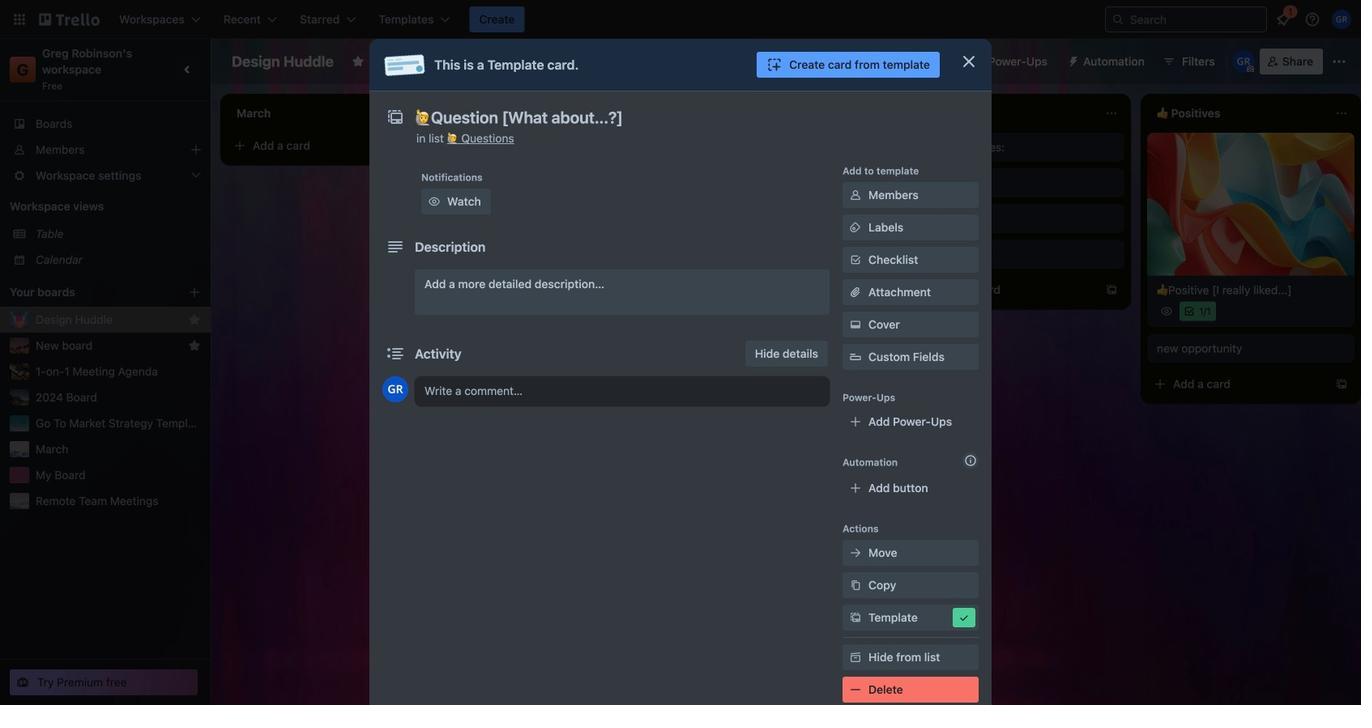 Task type: locate. For each thing, give the bounding box(es) containing it.
add board image
[[188, 286, 201, 299]]

search image
[[1112, 13, 1125, 26]]

greg robinson (gregrobinson96) image
[[1233, 50, 1255, 73], [383, 377, 408, 403]]

1 horizontal spatial greg robinson (gregrobinson96) image
[[1233, 50, 1255, 73]]

primary element
[[0, 0, 1362, 39]]

0 vertical spatial create from template… image
[[875, 199, 888, 212]]

1 vertical spatial greg robinson (gregrobinson96) image
[[639, 233, 658, 253]]

1 horizontal spatial greg robinson (gregrobinson96) image
[[1332, 10, 1352, 29]]

1 starred icon image from the top
[[188, 314, 201, 327]]

0 horizontal spatial greg robinson (gregrobinson96) image
[[383, 377, 408, 403]]

0 vertical spatial starred icon image
[[188, 314, 201, 327]]

close dialog image
[[960, 52, 979, 71]]

1 vertical spatial starred icon image
[[188, 340, 201, 353]]

None text field
[[407, 103, 942, 132]]

your boards with 8 items element
[[10, 283, 164, 302]]

1 horizontal spatial create from template… image
[[1336, 378, 1349, 391]]

None checkbox
[[490, 302, 545, 321]]

1 horizontal spatial create from template… image
[[1106, 284, 1118, 297]]

1 vertical spatial create from template… image
[[1106, 284, 1118, 297]]

create from template… image
[[415, 139, 428, 152], [1336, 378, 1349, 391]]

create from template… image
[[875, 199, 888, 212], [1106, 284, 1118, 297]]

1 vertical spatial greg robinson (gregrobinson96) image
[[383, 377, 408, 403]]

1 vertical spatial create from template… image
[[1336, 378, 1349, 391]]

0 vertical spatial create from template… image
[[415, 139, 428, 152]]

0 vertical spatial greg robinson (gregrobinson96) image
[[1332, 10, 1352, 29]]

Write a comment text field
[[415, 377, 830, 406]]

Board name text field
[[224, 49, 342, 75]]

greg robinson (gregrobinson96) image
[[1332, 10, 1352, 29], [639, 233, 658, 253]]

sm image
[[1061, 49, 1084, 71], [848, 187, 864, 203], [848, 220, 864, 236], [848, 545, 864, 562], [956, 610, 973, 627], [848, 650, 864, 666], [848, 682, 864, 699]]

sm image
[[426, 194, 443, 210], [848, 317, 864, 333], [848, 578, 864, 594], [848, 610, 864, 627]]

starred icon image
[[188, 314, 201, 327], [188, 340, 201, 353]]

0 vertical spatial greg robinson (gregrobinson96) image
[[1233, 50, 1255, 73]]

Search field
[[1125, 8, 1267, 31]]

2 starred icon image from the top
[[188, 340, 201, 353]]



Task type: vqa. For each thing, say whether or not it's contained in the screenshot.
card.
no



Task type: describe. For each thing, give the bounding box(es) containing it.
color: green, title: none image
[[467, 272, 499, 279]]

0 horizontal spatial greg robinson (gregrobinson96) image
[[639, 233, 658, 253]]

0 horizontal spatial create from template… image
[[875, 199, 888, 212]]

show menu image
[[1332, 53, 1348, 70]]

0 horizontal spatial create from template… image
[[415, 139, 428, 152]]

open information menu image
[[1305, 11, 1321, 28]]

1 notification image
[[1274, 10, 1294, 29]]

star or unstar board image
[[352, 55, 365, 68]]



